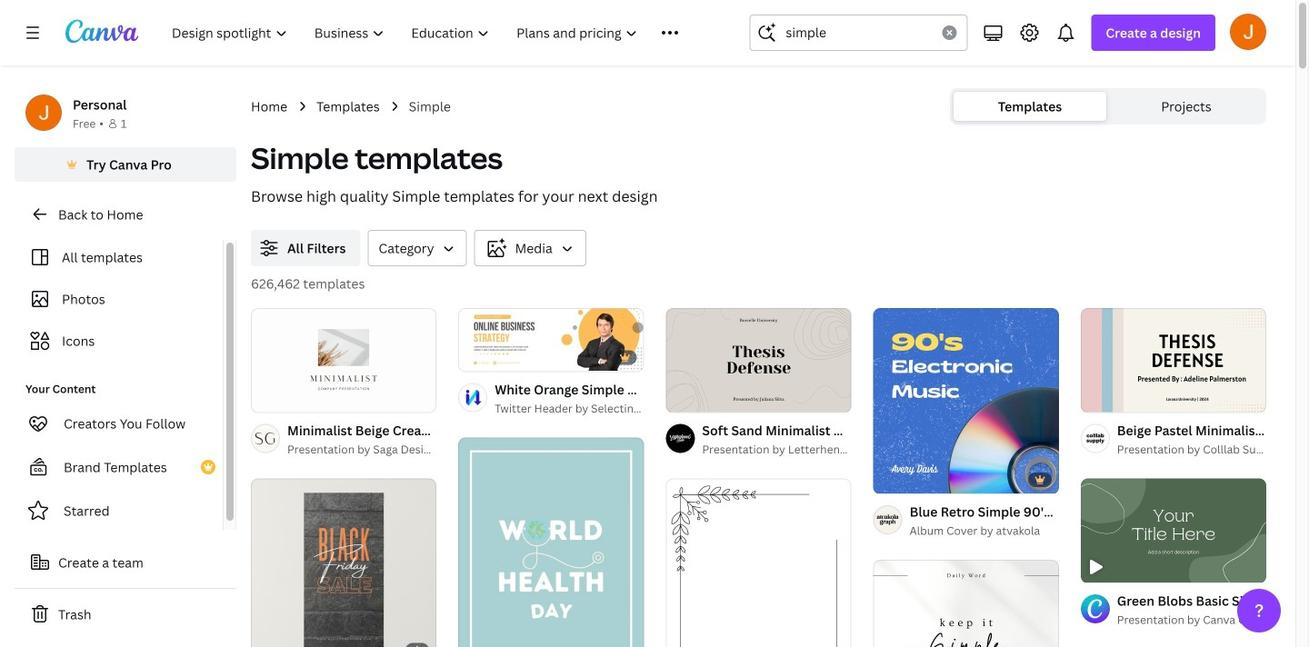 Task type: locate. For each thing, give the bounding box(es) containing it.
white minimal simple quote facebook post image
[[873, 560, 1059, 647]]

minimalist beige cream brand proposal presentation image
[[251, 308, 437, 412]]

None search field
[[749, 15, 968, 51]]

grey simple world health day (flyer) image
[[458, 438, 644, 647]]

soft sand minimalist modern thesis defense presentation image
[[666, 308, 851, 412]]

beige pastel minimalist thesis defense presentation image
[[1081, 308, 1266, 412]]

black and orange simple black friday sale banner image
[[251, 478, 437, 647]]

simple border vintage stationery notes paper a4 document image
[[666, 479, 851, 647]]

blue retro simple 90's album cover image
[[873, 308, 1059, 494]]

white orange simple business twitter header image
[[458, 309, 644, 371]]

top level navigation element
[[160, 15, 706, 51], [160, 15, 706, 51]]



Task type: vqa. For each thing, say whether or not it's contained in the screenshot.
White Minimal Simple Quote Facebook Post image
yes



Task type: describe. For each thing, give the bounding box(es) containing it.
jeremy miller image
[[1230, 13, 1266, 50]]

Search search field
[[786, 15, 931, 50]]



